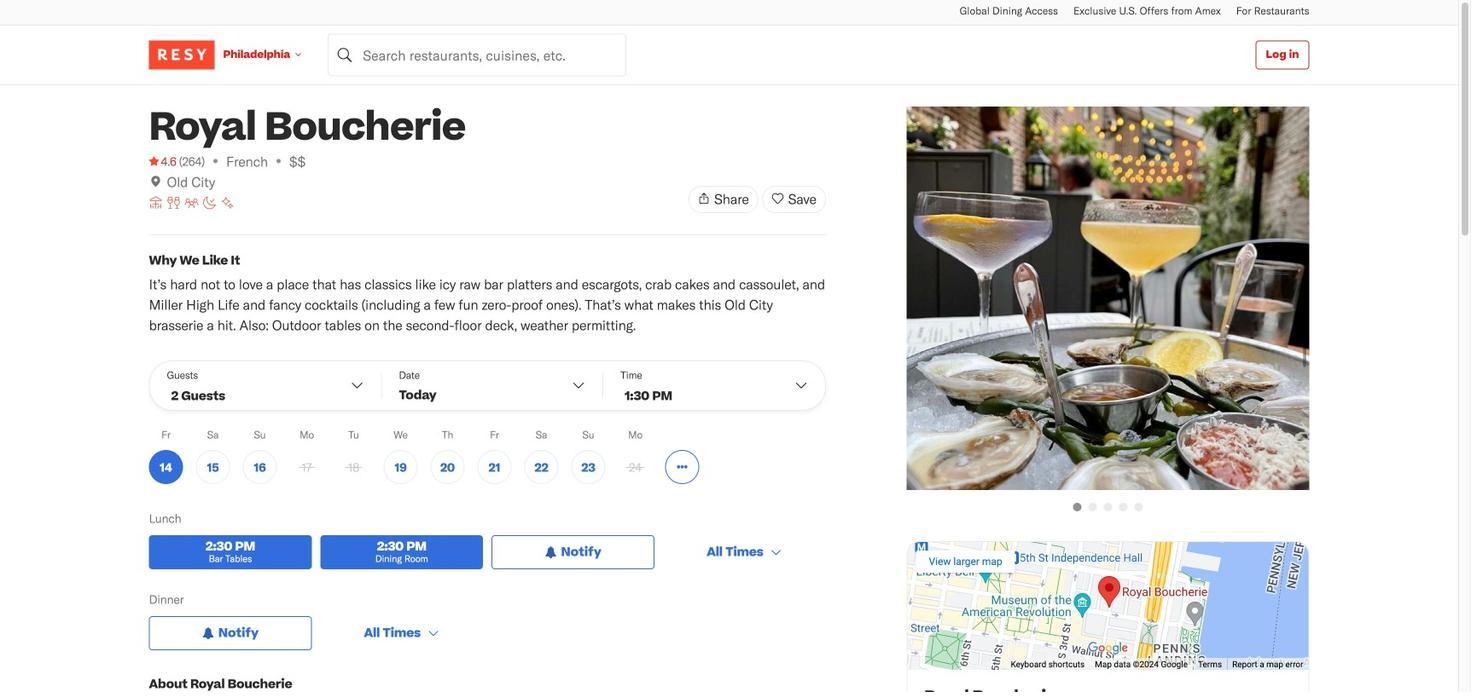 Task type: locate. For each thing, give the bounding box(es) containing it.
None field
[[328, 34, 627, 76]]

4.6 out of 5 stars image
[[149, 153, 176, 170]]



Task type: vqa. For each thing, say whether or not it's contained in the screenshot.
'4.7 out of 5 stars' image
no



Task type: describe. For each thing, give the bounding box(es) containing it.
Search restaurants, cuisines, etc. text field
[[328, 34, 627, 76]]



